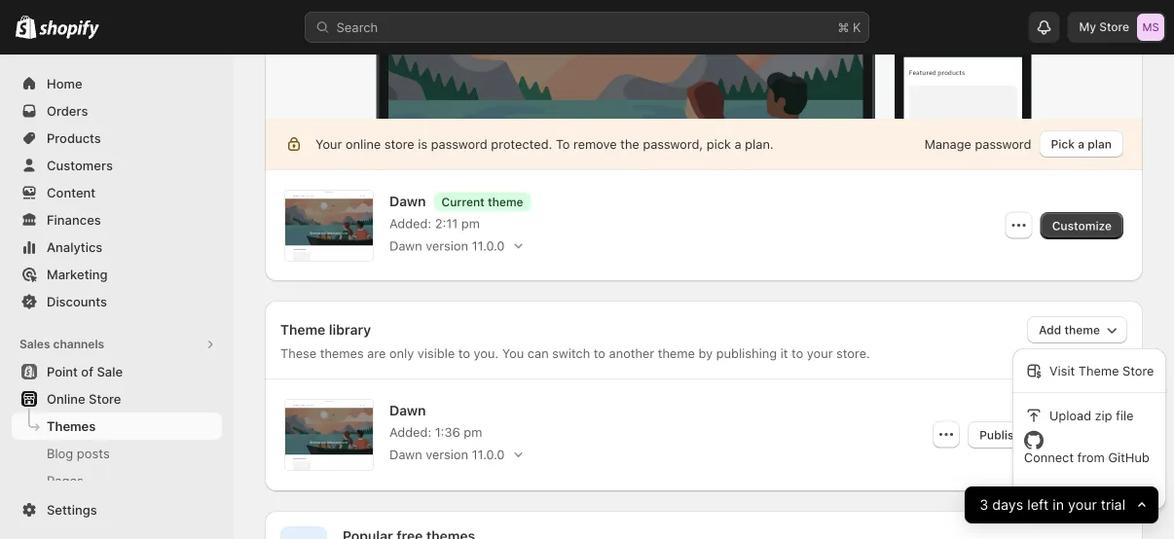 Task type: vqa. For each thing, say whether or not it's contained in the screenshot.
Blog posts link
yes



Task type: describe. For each thing, give the bounding box(es) containing it.
blog
[[47, 446, 73, 461]]

analytics
[[47, 240, 103, 255]]

content link
[[12, 179, 222, 206]]

finances link
[[12, 206, 222, 234]]

settings link
[[12, 497, 222, 524]]

in
[[1053, 497, 1064, 514]]

orders
[[47, 103, 88, 118]]

customers
[[47, 158, 113, 173]]

trial
[[1101, 497, 1125, 514]]

3 days left in your trial button
[[965, 487, 1159, 524]]

content
[[47, 185, 96, 200]]

discounts
[[47, 294, 107, 309]]

blog posts link
[[12, 440, 222, 467]]

discounts link
[[12, 288, 222, 315]]

point of sale link
[[12, 358, 222, 386]]

my store image
[[1137, 14, 1165, 41]]

1 vertical spatial online store link
[[12, 386, 222, 413]]

shopify image
[[16, 15, 36, 39]]

themes
[[47, 419, 96, 434]]

my
[[1079, 20, 1096, 34]]

⌘ k
[[838, 19, 861, 35]]

sales channels button
[[12, 331, 222, 358]]

left
[[1027, 497, 1049, 514]]

sale
[[97, 364, 123, 379]]

k
[[853, 19, 861, 35]]

days
[[992, 497, 1023, 514]]

1 horizontal spatial store
[[314, 23, 346, 38]]

3
[[980, 497, 988, 514]]

my store
[[1079, 20, 1130, 34]]

shopify image
[[39, 20, 100, 39]]

3 days left in your trial
[[980, 497, 1125, 514]]

home link
[[12, 70, 222, 97]]

point
[[47, 364, 78, 379]]

products
[[47, 130, 101, 146]]

1 vertical spatial online
[[47, 391, 85, 407]]



Task type: locate. For each thing, give the bounding box(es) containing it.
analytics link
[[12, 234, 222, 261]]

⌘
[[838, 19, 849, 35]]

0 horizontal spatial online store
[[47, 391, 121, 407]]

online store inside online store link
[[47, 391, 121, 407]]

sales
[[19, 337, 50, 352]]

2 horizontal spatial store
[[1100, 20, 1130, 34]]

pages link
[[12, 467, 222, 495]]

0 horizontal spatial online store link
[[12, 386, 222, 413]]

pages
[[47, 473, 84, 488]]

1 vertical spatial online store
[[47, 391, 121, 407]]

online store
[[273, 23, 346, 38], [47, 391, 121, 407]]

navigation
[[47, 501, 111, 516]]

blog posts
[[47, 446, 110, 461]]

settings
[[47, 502, 97, 518]]

point of sale
[[47, 364, 123, 379]]

marketing link
[[12, 261, 222, 288]]

0 vertical spatial online store
[[273, 23, 346, 38]]

search
[[336, 19, 378, 35]]

1 horizontal spatial online store
[[273, 23, 346, 38]]

point of sale button
[[0, 358, 234, 386]]

customers link
[[12, 152, 222, 179]]

1 horizontal spatial online
[[273, 23, 310, 38]]

sales channels
[[19, 337, 104, 352]]

your
[[1068, 497, 1097, 514]]

0 horizontal spatial store
[[89, 391, 121, 407]]

0 horizontal spatial online
[[47, 391, 85, 407]]

store
[[1100, 20, 1130, 34], [314, 23, 346, 38], [89, 391, 121, 407]]

navigation link
[[12, 495, 222, 522]]

marketing
[[47, 267, 108, 282]]

online left the search
[[273, 23, 310, 38]]

posts
[[77, 446, 110, 461]]

channels
[[53, 337, 104, 352]]

themes link
[[12, 413, 222, 440]]

0 vertical spatial online
[[273, 23, 310, 38]]

1 horizontal spatial online store link
[[273, 21, 346, 41]]

of
[[81, 364, 93, 379]]

online down "point"
[[47, 391, 85, 407]]

finances
[[47, 212, 101, 227]]

orders link
[[12, 97, 222, 125]]

online store link
[[273, 21, 346, 41], [12, 386, 222, 413]]

online
[[273, 23, 310, 38], [47, 391, 85, 407]]

products link
[[12, 125, 222, 152]]

0 vertical spatial online store link
[[273, 21, 346, 41]]

home
[[47, 76, 82, 91]]



